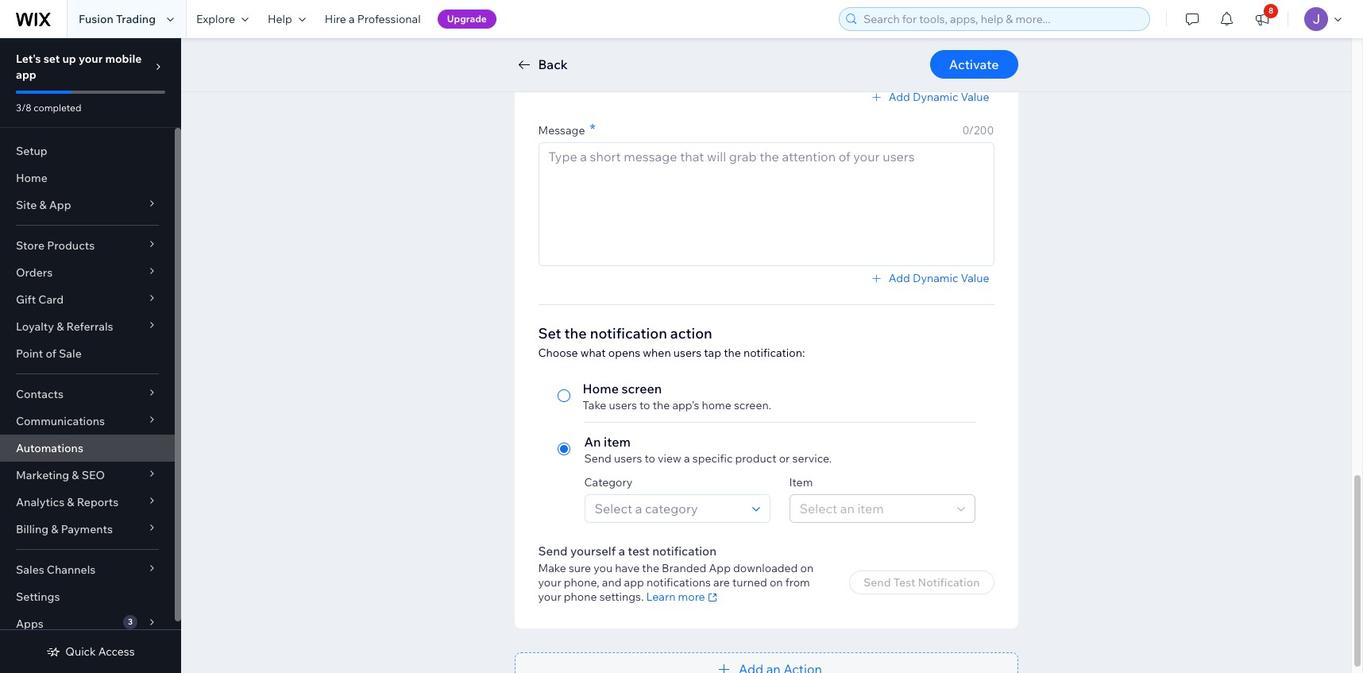 Task type: vqa. For each thing, say whether or not it's contained in the screenshot.
3rd Select field from the top
no



Task type: locate. For each thing, give the bounding box(es) containing it.
channels
[[47, 563, 96, 577]]

to inside home screen take users to the app's home screen.
[[640, 398, 650, 412]]

None text field
[[538, 142, 994, 266]]

app left turned
[[709, 561, 731, 575]]

0 horizontal spatial app
[[49, 198, 71, 212]]

1 horizontal spatial send
[[584, 451, 612, 466]]

1 add dynamic value from the top
[[889, 90, 990, 104]]

home screen take users to the app's home screen.
[[583, 381, 772, 412]]

0 vertical spatial dynamic
[[913, 90, 959, 104]]

category
[[584, 475, 633, 489]]

1 horizontal spatial on
[[801, 561, 814, 575]]

the right tap
[[724, 346, 741, 360]]

screen.
[[734, 398, 772, 412]]

0 vertical spatial app
[[16, 68, 36, 82]]

0 horizontal spatial app
[[16, 68, 36, 82]]

add for title
[[889, 90, 910, 104]]

0 vertical spatial add dynamic value button
[[870, 90, 990, 104]]

setup link
[[0, 137, 175, 164]]

access
[[98, 644, 135, 659]]

send down an
[[584, 451, 612, 466]]

& right the site
[[39, 198, 47, 212]]

an item send users to view a specific product or service.
[[584, 434, 832, 466]]

store products
[[16, 238, 95, 253]]

a
[[349, 12, 355, 26], [684, 451, 690, 466], [619, 543, 625, 559]]

1 vertical spatial send
[[538, 543, 568, 559]]

phone
[[564, 590, 597, 604]]

add
[[889, 90, 910, 104], [889, 271, 910, 285]]

0 vertical spatial send
[[584, 451, 612, 466]]

specific
[[693, 451, 733, 466]]

2 add dynamic value from the top
[[889, 271, 990, 285]]

users
[[674, 346, 702, 360], [609, 398, 637, 412], [614, 451, 642, 466]]

&
[[39, 198, 47, 212], [57, 319, 64, 334], [72, 468, 79, 482], [67, 495, 74, 509], [51, 522, 58, 536]]

users inside home screen take users to the app's home screen.
[[609, 398, 637, 412]]

users for item
[[614, 451, 642, 466]]

& for billing
[[51, 522, 58, 536]]

home inside home link
[[16, 171, 48, 185]]

a left test
[[619, 543, 625, 559]]

2 add from the top
[[889, 271, 910, 285]]

2 vertical spatial users
[[614, 451, 642, 466]]

home link
[[0, 164, 175, 191]]

the inside home screen take users to the app's home screen.
[[653, 398, 670, 412]]

the down test
[[642, 561, 659, 575]]

2 value from the top
[[961, 271, 990, 285]]

1 horizontal spatial home
[[583, 381, 619, 396]]

set
[[43, 52, 60, 66]]

app inside make sure you have the branded app downloaded on your phone, and app notifications are turned on from your phone settings.
[[709, 561, 731, 575]]

point of sale link
[[0, 340, 175, 367]]

app right the site
[[49, 198, 71, 212]]

3
[[128, 617, 133, 627]]

1 vertical spatial add dynamic value
[[889, 271, 990, 285]]

add dynamic value for title
[[889, 90, 990, 104]]

communications
[[16, 414, 105, 428]]

of
[[46, 346, 56, 361]]

payments
[[61, 522, 113, 536]]

app inside popup button
[[49, 198, 71, 212]]

site
[[16, 198, 37, 212]]

send inside an item send users to view a specific product or service.
[[584, 451, 612, 466]]

1 value from the top
[[961, 90, 990, 104]]

contacts button
[[0, 381, 175, 408]]

1 vertical spatial to
[[645, 451, 655, 466]]

tap
[[704, 346, 721, 360]]

loyalty
[[16, 319, 54, 334]]

1 dynamic from the top
[[913, 90, 959, 104]]

* right title
[[627, 34, 632, 52]]

send up make
[[538, 543, 568, 559]]

site & app
[[16, 198, 71, 212]]

1 horizontal spatial app
[[709, 561, 731, 575]]

1 vertical spatial app
[[709, 561, 731, 575]]

3/8 completed
[[16, 102, 81, 114]]

orders button
[[0, 259, 175, 286]]

billing & payments button
[[0, 516, 175, 543]]

the
[[565, 324, 587, 342], [724, 346, 741, 360], [653, 398, 670, 412], [642, 561, 659, 575]]

* right message
[[590, 120, 596, 138]]

item
[[789, 475, 813, 489]]

& for analytics
[[67, 495, 74, 509]]

1 vertical spatial *
[[590, 120, 596, 138]]

home
[[16, 171, 48, 185], [583, 381, 619, 396]]

are
[[714, 575, 730, 590]]

1 add dynamic value button from the top
[[870, 90, 990, 104]]

2 horizontal spatial a
[[684, 451, 690, 466]]

1 vertical spatial users
[[609, 398, 637, 412]]

home for home
[[16, 171, 48, 185]]

1 vertical spatial app
[[624, 575, 644, 590]]

dynamic for title
[[913, 90, 959, 104]]

2 add dynamic value button from the top
[[870, 271, 990, 285]]

your down make
[[538, 590, 562, 604]]

analytics & reports button
[[0, 489, 175, 516]]

add dynamic value button for title
[[870, 90, 990, 104]]

*
[[627, 34, 632, 52], [590, 120, 596, 138]]

0 horizontal spatial home
[[16, 171, 48, 185]]

upgrade
[[447, 13, 487, 25]]

learn more
[[646, 590, 705, 604]]

test
[[628, 543, 650, 559]]

notification up the opens
[[590, 324, 667, 342]]

1 vertical spatial notification
[[653, 543, 717, 559]]

0 vertical spatial add dynamic value
[[889, 90, 990, 104]]

home inside home screen take users to the app's home screen.
[[583, 381, 619, 396]]

1 vertical spatial home
[[583, 381, 619, 396]]

your left the phone,
[[538, 575, 562, 590]]

an
[[584, 434, 601, 450]]

add dynamic value button
[[870, 90, 990, 104], [870, 271, 990, 285]]

set
[[538, 324, 561, 342]]

& left the seo
[[72, 468, 79, 482]]

0 vertical spatial app
[[49, 198, 71, 212]]

message
[[538, 123, 585, 137]]

None text field
[[538, 56, 994, 85]]

2 dynamic from the top
[[913, 271, 959, 285]]

and
[[602, 575, 622, 590]]

0 vertical spatial home
[[16, 171, 48, 185]]

store
[[16, 238, 45, 253]]

1 horizontal spatial app
[[624, 575, 644, 590]]

send
[[584, 451, 612, 466], [538, 543, 568, 559]]

make
[[538, 561, 566, 575]]

from
[[786, 575, 810, 590]]

sidebar element
[[0, 38, 181, 673]]

users down screen
[[609, 398, 637, 412]]

0 vertical spatial to
[[640, 398, 650, 412]]

1 vertical spatial value
[[961, 271, 990, 285]]

on right the downloaded
[[801, 561, 814, 575]]

back button
[[514, 55, 568, 74]]

1 vertical spatial dynamic
[[913, 271, 959, 285]]

0 vertical spatial add
[[889, 90, 910, 104]]

sale
[[59, 346, 82, 361]]

1 vertical spatial add dynamic value button
[[870, 271, 990, 285]]

app
[[16, 68, 36, 82], [624, 575, 644, 590]]

1 add from the top
[[889, 90, 910, 104]]

your inside let's set up your mobile app
[[79, 52, 103, 66]]

setup
[[16, 144, 47, 158]]

dynamic
[[913, 90, 959, 104], [913, 271, 959, 285]]

to left view on the bottom left
[[645, 451, 655, 466]]

home
[[702, 398, 732, 412]]

Search for tools, apps, help & more... field
[[859, 8, 1145, 30]]

home up take
[[583, 381, 619, 396]]

0 vertical spatial a
[[349, 12, 355, 26]]

& left reports
[[67, 495, 74, 509]]

a right view on the bottom left
[[684, 451, 690, 466]]

notification up branded
[[653, 543, 717, 559]]

communications button
[[0, 408, 175, 435]]

fusion
[[79, 12, 113, 26]]

hire a professional
[[325, 12, 421, 26]]

app right the and at the left of page
[[624, 575, 644, 590]]

quick access
[[65, 644, 135, 659]]

& right billing
[[51, 522, 58, 536]]

0 vertical spatial value
[[961, 90, 990, 104]]

gift
[[16, 292, 36, 307]]

title
[[602, 37, 622, 52]]

1 vertical spatial a
[[684, 451, 690, 466]]

help
[[268, 12, 292, 26]]

1 horizontal spatial *
[[627, 34, 632, 52]]

sales channels
[[16, 563, 96, 577]]

value for *
[[961, 271, 990, 285]]

users down item
[[614, 451, 642, 466]]

0 vertical spatial *
[[627, 34, 632, 52]]

Category field
[[590, 495, 747, 522]]

0 vertical spatial notification
[[590, 324, 667, 342]]

the left app's
[[653, 398, 670, 412]]

0 horizontal spatial a
[[349, 12, 355, 26]]

your right up
[[79, 52, 103, 66]]

notification:
[[744, 346, 805, 360]]

downloaded
[[733, 561, 798, 575]]

to down screen
[[640, 398, 650, 412]]

let's set up your mobile app
[[16, 52, 142, 82]]

to
[[640, 398, 650, 412], [645, 451, 655, 466]]

& right loyalty
[[57, 319, 64, 334]]

home down 'setup'
[[16, 171, 48, 185]]

sure
[[569, 561, 591, 575]]

1 vertical spatial add
[[889, 271, 910, 285]]

marketing & seo
[[16, 468, 105, 482]]

value for title
[[961, 90, 990, 104]]

to inside an item send users to view a specific product or service.
[[645, 451, 655, 466]]

users down action
[[674, 346, 702, 360]]

0 vertical spatial users
[[674, 346, 702, 360]]

a inside the hire a professional "link"
[[349, 12, 355, 26]]

& inside popup button
[[39, 198, 47, 212]]

users inside an item send users to view a specific product or service.
[[614, 451, 642, 466]]

app down let's
[[16, 68, 36, 82]]

2 vertical spatial a
[[619, 543, 625, 559]]

on left from
[[770, 575, 783, 590]]

on
[[801, 561, 814, 575], [770, 575, 783, 590]]

a inside an item send users to view a specific product or service.
[[684, 451, 690, 466]]

a right hire
[[349, 12, 355, 26]]

app inside make sure you have the branded app downloaded on your phone, and app notifications are turned on from your phone settings.
[[624, 575, 644, 590]]

site & app button
[[0, 191, 175, 219]]

seo
[[82, 468, 105, 482]]

upgrade button
[[438, 10, 497, 29]]

settings.
[[600, 590, 644, 604]]



Task type: describe. For each thing, give the bounding box(es) containing it.
referrals
[[66, 319, 113, 334]]

gift card button
[[0, 286, 175, 313]]

quick
[[65, 644, 96, 659]]

marketing & seo button
[[0, 462, 175, 489]]

let's
[[16, 52, 41, 66]]

have
[[615, 561, 640, 575]]

help button
[[258, 0, 315, 38]]

home for home screen take users to the app's home screen.
[[583, 381, 619, 396]]

dynamic for *
[[913, 271, 959, 285]]

send yourself a test notification
[[538, 543, 717, 559]]

orders
[[16, 265, 53, 280]]

learn
[[646, 590, 676, 604]]

activate
[[949, 56, 999, 72]]

activate button
[[930, 50, 1018, 79]]

product
[[735, 451, 777, 466]]

opens
[[608, 346, 641, 360]]

completed
[[34, 102, 81, 114]]

point of sale
[[16, 346, 82, 361]]

sales
[[16, 563, 44, 577]]

item
[[604, 434, 631, 450]]

notification title *
[[538, 34, 632, 52]]

app inside let's set up your mobile app
[[16, 68, 36, 82]]

message *
[[538, 120, 596, 138]]

1 horizontal spatial a
[[619, 543, 625, 559]]

loyalty & referrals
[[16, 319, 113, 334]]

the right set
[[565, 324, 587, 342]]

quick access button
[[46, 644, 135, 659]]

trading
[[116, 12, 156, 26]]

3/8
[[16, 102, 31, 114]]

billing & payments
[[16, 522, 113, 536]]

choose
[[538, 346, 578, 360]]

billing
[[16, 522, 49, 536]]

reports
[[77, 495, 119, 509]]

you
[[594, 561, 613, 575]]

& for marketing
[[72, 468, 79, 482]]

loyalty & referrals button
[[0, 313, 175, 340]]

the inside make sure you have the branded app downloaded on your phone, and app notifications are turned on from your phone settings.
[[642, 561, 659, 575]]

automations link
[[0, 435, 175, 462]]

8
[[1269, 6, 1274, 16]]

professional
[[357, 12, 421, 26]]

what
[[581, 346, 606, 360]]

settings
[[16, 590, 60, 604]]

add dynamic value button for *
[[870, 271, 990, 285]]

users inside set the notification action choose what opens when users tap the notification:
[[674, 346, 702, 360]]

hire a professional link
[[315, 0, 430, 38]]

add dynamic value for *
[[889, 271, 990, 285]]

& for site
[[39, 198, 47, 212]]

to for item
[[645, 451, 655, 466]]

view
[[658, 451, 682, 466]]

0 horizontal spatial *
[[590, 120, 596, 138]]

products
[[47, 238, 95, 253]]

sales channels button
[[0, 556, 175, 583]]

users for screen
[[609, 398, 637, 412]]

more
[[678, 590, 705, 604]]

screen
[[622, 381, 662, 396]]

to for screen
[[640, 398, 650, 412]]

branded
[[662, 561, 707, 575]]

analytics
[[16, 495, 65, 509]]

service.
[[793, 451, 832, 466]]

notifications
[[647, 575, 711, 590]]

take
[[583, 398, 607, 412]]

when
[[643, 346, 671, 360]]

0 horizontal spatial on
[[770, 575, 783, 590]]

add for *
[[889, 271, 910, 285]]

action
[[671, 324, 713, 342]]

notification inside set the notification action choose what opens when users tap the notification:
[[590, 324, 667, 342]]

or
[[779, 451, 790, 466]]

apps
[[16, 617, 44, 631]]

0 horizontal spatial send
[[538, 543, 568, 559]]

point
[[16, 346, 43, 361]]

automations
[[16, 441, 83, 455]]

hire
[[325, 12, 346, 26]]

app's
[[673, 398, 699, 412]]

explore
[[196, 12, 235, 26]]

Item field
[[795, 495, 952, 522]]

fusion trading
[[79, 12, 156, 26]]

phone,
[[564, 575, 600, 590]]

set the notification action choose what opens when users tap the notification:
[[538, 324, 805, 360]]

& for loyalty
[[57, 319, 64, 334]]

0/200
[[963, 123, 994, 137]]

turned
[[733, 575, 767, 590]]

learn more link
[[646, 589, 720, 605]]

card
[[38, 292, 64, 307]]

gift card
[[16, 292, 64, 307]]



